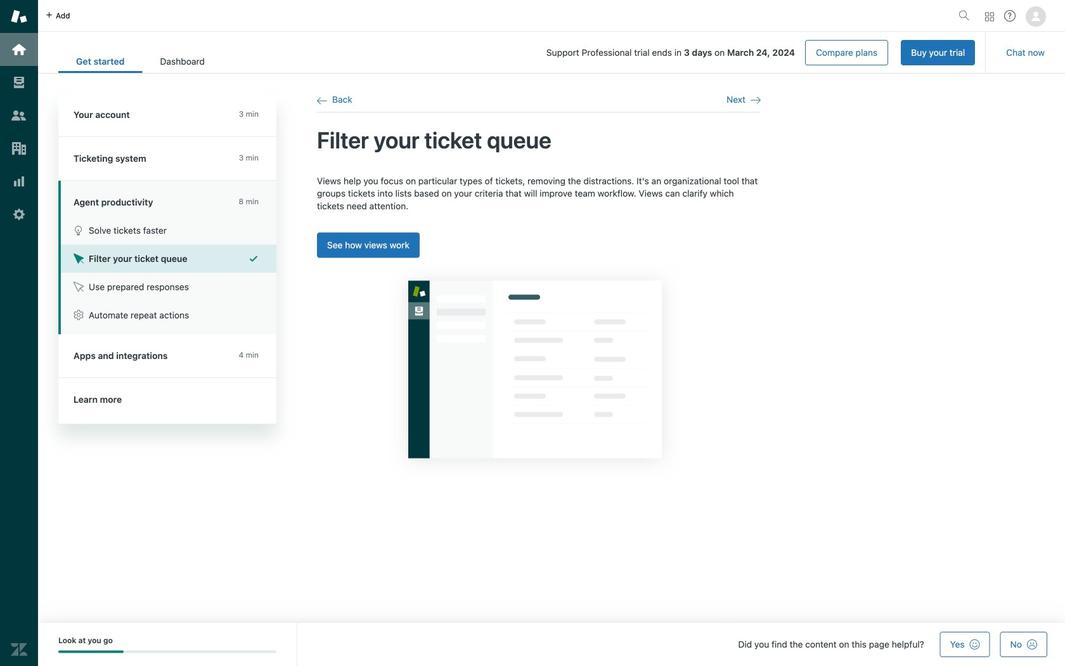 Task type: vqa. For each thing, say whether or not it's contained in the screenshot.
heading
yes



Task type: locate. For each thing, give the bounding box(es) containing it.
progress bar
[[58, 651, 277, 653]]

customers image
[[11, 107, 27, 124]]

zendesk image
[[11, 641, 27, 658]]

tab list
[[58, 49, 223, 73]]

zendesk products image
[[986, 12, 995, 21]]

tab
[[142, 49, 223, 73]]

views image
[[11, 74, 27, 91]]

get started image
[[11, 41, 27, 58]]

admin image
[[11, 206, 27, 223]]

main element
[[0, 0, 38, 666]]

reporting image
[[11, 173, 27, 190]]

heading
[[58, 93, 277, 137]]

zendesk support image
[[11, 8, 27, 25]]



Task type: describe. For each thing, give the bounding box(es) containing it.
indicates location of where to select views. image
[[389, 261, 682, 478]]

organizations image
[[11, 140, 27, 157]]

March 24, 2024 text field
[[728, 47, 796, 58]]

get help image
[[1005, 10, 1016, 22]]



